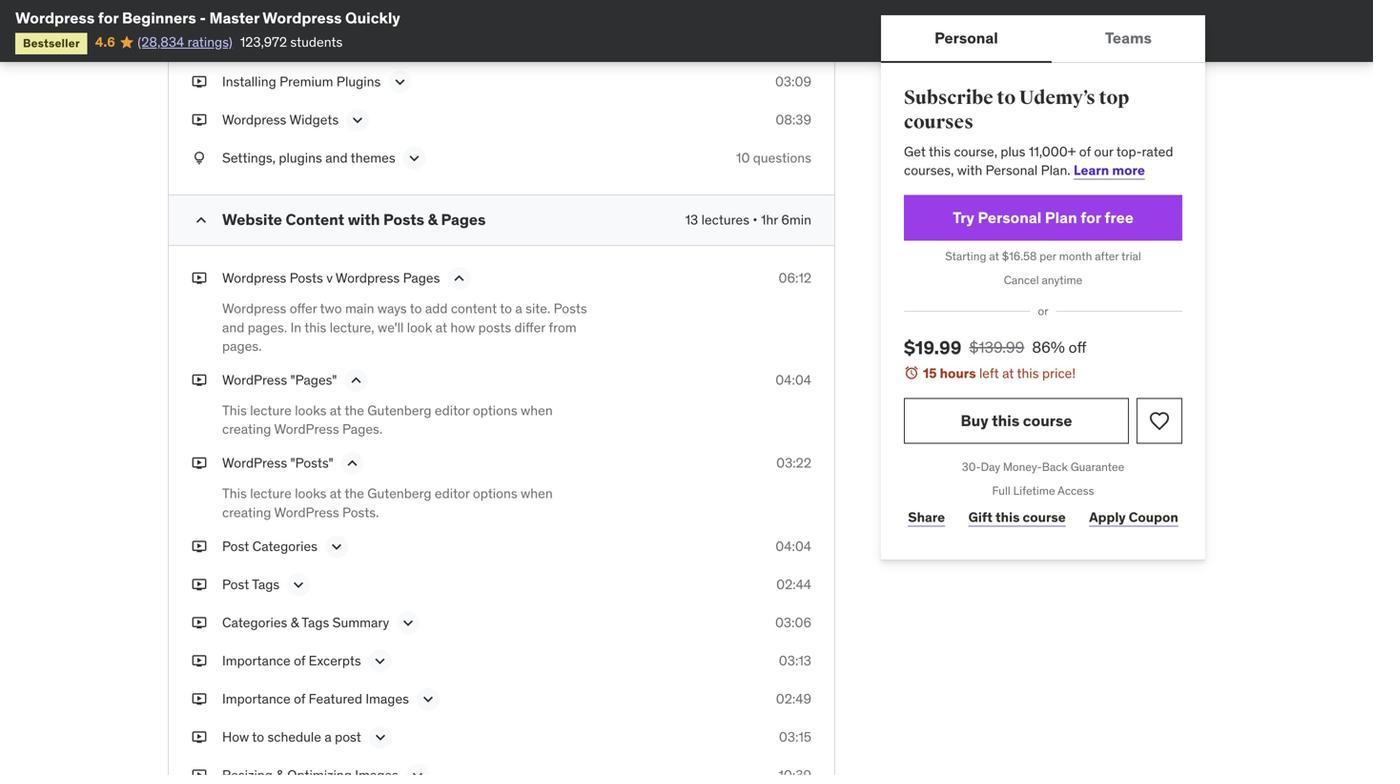 Task type: describe. For each thing, give the bounding box(es) containing it.
$139.99
[[969, 337, 1025, 357]]

$16.58
[[1002, 249, 1037, 264]]

featured
[[309, 690, 362, 708]]

03:13
[[779, 652, 812, 669]]

course for gift this course
[[1023, 509, 1066, 526]]

xsmall image for post tags
[[192, 575, 207, 594]]

post for post categories
[[222, 538, 249, 555]]

123,972 students
[[240, 33, 343, 50]]

10 xsmall image from the top
[[192, 766, 207, 775]]

rated
[[1142, 143, 1173, 160]]

share
[[908, 509, 945, 526]]

xsmall image for settings, plugins and themes
[[192, 149, 207, 168]]

1 vertical spatial with
[[348, 210, 380, 230]]

06:12
[[779, 270, 812, 287]]

show lecture description image for how to schedule a post
[[371, 728, 390, 747]]

xsmall image for installing premium plugins
[[192, 73, 207, 91]]

13 lectures • 1hr 6min
[[685, 211, 812, 229]]

site.
[[526, 300, 551, 317]]

small image
[[192, 211, 211, 230]]

content
[[286, 210, 344, 230]]

differ
[[515, 319, 546, 336]]

0 vertical spatial plugins
[[222, 35, 266, 52]]

post categories
[[222, 538, 318, 555]]

a inside the wordpress offer two main ways to add content to a site.  posts and pages.  in this lecture, we'll look at how posts differ from pages.
[[515, 300, 522, 317]]

buy this course
[[961, 411, 1072, 430]]

off
[[1069, 337, 1087, 357]]

tab list containing personal
[[881, 15, 1205, 63]]

this lecture looks at the gutenberg editor options when creating wordpress pages.
[[222, 402, 553, 438]]

settings,
[[222, 149, 276, 167]]

& for plugins & adding a sitemap
[[270, 35, 278, 52]]

v
[[326, 270, 333, 287]]

wordpress for beginners - master wordpress quickly
[[15, 8, 400, 28]]

1 horizontal spatial pages
[[441, 210, 486, 230]]

try personal plan for free link
[[904, 195, 1183, 241]]

at for this lecture looks at the gutenberg editor options when creating wordpress posts.
[[330, 485, 342, 502]]

apply coupon
[[1089, 509, 1179, 526]]

1 vertical spatial pages.
[[222, 338, 262, 355]]

a for post
[[325, 729, 332, 746]]

ways
[[377, 300, 407, 317]]

guarantee
[[1071, 460, 1125, 474]]

more
[[1112, 162, 1145, 179]]

xsmall image for 03:22
[[192, 454, 207, 473]]

try
[[953, 208, 975, 227]]

show lecture description image down images
[[408, 766, 427, 775]]

importance for importance of excerpts
[[222, 652, 291, 669]]

lecture for "pages"
[[250, 402, 292, 419]]

lecture for "posts"
[[250, 485, 292, 502]]

content
[[451, 300, 497, 317]]

at inside starting at $16.58 per month after trial cancel anytime
[[989, 249, 999, 264]]

buy this course button
[[904, 398, 1129, 444]]

1 horizontal spatial plugins
[[337, 73, 381, 90]]

options for this lecture looks at the gutenberg editor options when creating wordpress posts.
[[473, 485, 518, 502]]

access
[[1058, 483, 1094, 498]]

1 vertical spatial pages
[[403, 270, 440, 287]]

wordpress up adding
[[263, 8, 342, 28]]

how
[[451, 319, 475, 336]]

123,972
[[240, 33, 287, 50]]

wordpress up main
[[336, 270, 400, 287]]

creating for this lecture looks at the gutenberg editor options when creating wordpress posts.
[[222, 504, 271, 521]]

gift this course link
[[965, 499, 1070, 537]]

15 hours left at this price!
[[923, 365, 1076, 382]]

learn
[[1074, 162, 1109, 179]]

adding
[[281, 35, 323, 52]]

to up look
[[410, 300, 422, 317]]

wordpress "pages"
[[222, 371, 337, 389]]

show lecture description image for categories & tags summary
[[399, 614, 418, 633]]

personal inside try personal plan for free link
[[978, 208, 1042, 227]]

this for this lecture looks at the gutenberg editor options when creating wordpress posts.
[[222, 485, 247, 502]]

schedule
[[267, 729, 321, 746]]

gift
[[969, 509, 993, 526]]

looks for "pages"
[[295, 402, 327, 419]]

lecture,
[[330, 319, 374, 336]]

courses
[[904, 111, 974, 134]]

xsmall image for 02:49
[[192, 690, 207, 709]]

with inside get this course, plus 11,000+ of our top-rated courses, with personal plan.
[[957, 162, 983, 179]]

share button
[[904, 499, 949, 537]]

03:09
[[775, 73, 812, 90]]

wordpress "posts"
[[222, 455, 333, 472]]

bestseller
[[23, 36, 80, 50]]

(28,834 ratings)
[[138, 33, 232, 50]]

free
[[1105, 208, 1134, 227]]

$19.99
[[904, 336, 962, 359]]

wordpress left the "posts"
[[222, 455, 287, 472]]

plugins
[[279, 149, 322, 167]]

course for buy this course
[[1023, 411, 1072, 430]]

this for this lecture looks at the gutenberg editor options when creating wordpress pages.
[[222, 402, 247, 419]]

xsmall image for importance of excerpts
[[192, 652, 207, 670]]

installing premium plugins
[[222, 73, 381, 90]]

starting at $16.58 per month after trial cancel anytime
[[945, 249, 1141, 287]]

03:15
[[779, 729, 812, 746]]

editor for posts.
[[435, 485, 470, 502]]

looks for "posts"
[[295, 485, 327, 502]]

in
[[290, 319, 302, 336]]

and inside the wordpress offer two main ways to add content to a site.  posts and pages.  in this lecture, we'll look at how posts differ from pages.
[[222, 319, 244, 336]]

plan.
[[1041, 162, 1071, 179]]

08:39
[[776, 111, 812, 128]]

courses,
[[904, 162, 954, 179]]

04:04 for sixth xsmall icon from the bottom of the page
[[776, 371, 812, 389]]

offer
[[290, 300, 317, 317]]

lifetime
[[1013, 483, 1055, 498]]

at inside the wordpress offer two main ways to add content to a site.  posts and pages.  in this lecture, we'll look at how posts differ from pages.
[[436, 319, 447, 336]]

quickly
[[345, 8, 400, 28]]

10
[[736, 149, 750, 167]]

5 xsmall image from the top
[[192, 371, 207, 390]]

30-day money-back guarantee full lifetime access
[[962, 460, 1125, 498]]

starting
[[945, 249, 987, 264]]

apply coupon button
[[1085, 499, 1183, 537]]

wishlist image
[[1148, 410, 1171, 432]]

-
[[200, 8, 206, 28]]

wordpress inside this lecture looks at the gutenberg editor options when creating wordpress posts.
[[274, 504, 339, 521]]

1hr
[[761, 211, 778, 229]]

"pages"
[[290, 371, 337, 389]]

13
[[685, 211, 698, 229]]

installing
[[222, 73, 276, 90]]

1 horizontal spatial and
[[325, 149, 348, 167]]

03:06
[[775, 614, 812, 631]]

month
[[1059, 249, 1092, 264]]

money-
[[1003, 460, 1042, 474]]

importance of featured images
[[222, 690, 409, 708]]

personal inside get this course, plus 11,000+ of our top-rated courses, with personal plan.
[[986, 162, 1038, 179]]

teams
[[1105, 28, 1152, 48]]

6min
[[781, 211, 812, 229]]

posts
[[478, 319, 511, 336]]

day
[[981, 460, 1001, 474]]

wordpress left "pages"
[[222, 371, 287, 389]]

top-
[[1117, 143, 1142, 160]]

this lecture looks at the gutenberg editor options when creating wordpress posts.
[[222, 485, 553, 521]]

of for 02:49
[[294, 690, 305, 708]]

importance of excerpts
[[222, 652, 361, 669]]

options for this lecture looks at the gutenberg editor options when creating wordpress pages.
[[473, 402, 518, 419]]

buy
[[961, 411, 989, 430]]

0 vertical spatial categories
[[252, 538, 318, 555]]

post tags
[[222, 576, 280, 593]]

hours
[[940, 365, 976, 382]]

sitemap
[[337, 35, 387, 52]]

the for posts.
[[345, 485, 364, 502]]



Task type: vqa. For each thing, say whether or not it's contained in the screenshot.
Installing
yes



Task type: locate. For each thing, give the bounding box(es) containing it.
1 vertical spatial of
[[294, 652, 305, 669]]

1 xsmall image from the top
[[192, 73, 207, 91]]

creating inside this lecture looks at the gutenberg editor options when creating wordpress pages.
[[222, 421, 271, 438]]

back
[[1042, 460, 1068, 474]]

pages up "add"
[[403, 270, 440, 287]]

show lecture description image for settings, plugins and themes
[[405, 149, 424, 168]]

04:04 up 02:44
[[776, 538, 812, 555]]

alarm image
[[904, 365, 919, 380]]

website content with posts & pages
[[222, 210, 486, 230]]

how to schedule a post
[[222, 729, 361, 746]]

editor inside this lecture looks at the gutenberg editor options when creating wordpress posts.
[[435, 485, 470, 502]]

the up posts.
[[345, 485, 364, 502]]

1 this from the top
[[222, 402, 247, 419]]

ratings)
[[187, 33, 232, 50]]

the for pages.
[[345, 402, 364, 419]]

pages.
[[342, 421, 383, 438]]

0 vertical spatial when
[[521, 402, 553, 419]]

a for sitemap
[[327, 35, 334, 52]]

9 xsmall image from the top
[[192, 652, 207, 670]]

this inside this lecture looks at the gutenberg editor options when creating wordpress posts.
[[222, 485, 247, 502]]

looks down the "posts"
[[295, 485, 327, 502]]

show lecture description image
[[348, 111, 367, 130], [405, 149, 424, 168], [289, 575, 308, 595], [399, 614, 418, 633], [371, 652, 390, 671], [371, 728, 390, 747]]

this right the 'buy'
[[992, 411, 1020, 430]]

0 vertical spatial pages.
[[248, 319, 287, 336]]

anytime
[[1042, 273, 1083, 287]]

3 xsmall image from the top
[[192, 690, 207, 709]]

we'll
[[378, 319, 404, 336]]

post
[[335, 729, 361, 746]]

show lecture description image right summary
[[399, 614, 418, 633]]

a right adding
[[327, 35, 334, 52]]

1 post from the top
[[222, 538, 249, 555]]

show lecture description image up categories & tags summary
[[289, 575, 308, 595]]

wordpress down the "posts"
[[274, 504, 339, 521]]

add
[[425, 300, 448, 317]]

xsmall image
[[192, 35, 207, 53], [192, 454, 207, 473], [192, 690, 207, 709], [192, 728, 207, 747]]

apply
[[1089, 509, 1126, 526]]

2 vertical spatial a
[[325, 729, 332, 746]]

posts down themes
[[383, 210, 424, 230]]

wordpress widgets
[[222, 111, 339, 128]]

images
[[366, 690, 409, 708]]

creating inside this lecture looks at the gutenberg editor options when creating wordpress posts.
[[222, 504, 271, 521]]

how
[[222, 729, 249, 746]]

premium
[[280, 73, 333, 90]]

personal inside personal button
[[935, 28, 998, 48]]

show lecture description image right images
[[419, 690, 438, 709]]

looks inside this lecture looks at the gutenberg editor options when creating wordpress pages.
[[295, 402, 327, 419]]

to left udemy's
[[997, 86, 1016, 110]]

course
[[1023, 411, 1072, 430], [1023, 509, 1066, 526]]

2 importance from the top
[[222, 690, 291, 708]]

show lecture description image for importance of excerpts
[[371, 652, 390, 671]]

1 options from the top
[[473, 402, 518, 419]]

1 vertical spatial posts
[[290, 270, 323, 287]]

widgets
[[289, 111, 339, 128]]

11,000+
[[1029, 143, 1076, 160]]

& up importance of excerpts
[[291, 614, 299, 631]]

this down wordpress "pages"
[[222, 402, 247, 419]]

1 vertical spatial this
[[222, 485, 247, 502]]

1 horizontal spatial tags
[[302, 614, 329, 631]]

this inside this lecture looks at the gutenberg editor options when creating wordpress pages.
[[222, 402, 247, 419]]

at for 15 hours left at this price!
[[1002, 365, 1014, 382]]

4 xsmall image from the top
[[192, 269, 207, 288]]

at left $16.58
[[989, 249, 999, 264]]

at inside this lecture looks at the gutenberg editor options when creating wordpress pages.
[[330, 402, 342, 419]]

04:04
[[776, 371, 812, 389], [776, 538, 812, 555]]

this for get
[[929, 143, 951, 160]]

lecture
[[250, 402, 292, 419], [250, 485, 292, 502]]

personal up subscribe
[[935, 28, 998, 48]]

show lecture description image for post tags
[[289, 575, 308, 595]]

pages. left in
[[248, 319, 287, 336]]

wordpress for widgets
[[222, 111, 286, 128]]

when inside this lecture looks at the gutenberg editor options when creating wordpress pages.
[[521, 402, 553, 419]]

creating
[[222, 421, 271, 438], [222, 504, 271, 521]]

this
[[222, 402, 247, 419], [222, 485, 247, 502]]

1 vertical spatial for
[[1081, 208, 1101, 227]]

1 vertical spatial creating
[[222, 504, 271, 521]]

tags
[[252, 576, 280, 593], [302, 614, 329, 631]]

1 lecture from the top
[[250, 402, 292, 419]]

from
[[549, 319, 577, 336]]

this inside the wordpress offer two main ways to add content to a site.  posts and pages.  in this lecture, we'll look at how posts differ from pages.
[[304, 319, 327, 336]]

4 xsmall image from the top
[[192, 728, 207, 747]]

0 horizontal spatial with
[[348, 210, 380, 230]]

after
[[1095, 249, 1119, 264]]

the inside this lecture looks at the gutenberg editor options when creating wordpress posts.
[[345, 485, 364, 502]]

1 vertical spatial &
[[428, 210, 438, 230]]

1 vertical spatial plugins
[[337, 73, 381, 90]]

personal up $16.58
[[978, 208, 1042, 227]]

this for buy
[[992, 411, 1020, 430]]

& up "add"
[[428, 210, 438, 230]]

2 post from the top
[[222, 576, 249, 593]]

10 questions
[[736, 149, 812, 167]]

gutenberg up posts.
[[367, 485, 432, 502]]

3 xsmall image from the top
[[192, 149, 207, 168]]

2 creating from the top
[[222, 504, 271, 521]]

wordpress for for
[[15, 8, 95, 28]]

at inside this lecture looks at the gutenberg editor options when creating wordpress posts.
[[330, 485, 342, 502]]

plan
[[1045, 208, 1077, 227]]

1 horizontal spatial &
[[291, 614, 299, 631]]

1 editor from the top
[[435, 402, 470, 419]]

categories down post tags
[[222, 614, 287, 631]]

when for this lecture looks at the gutenberg editor options when creating wordpress pages.
[[521, 402, 553, 419]]

0 horizontal spatial hide lecture description image
[[343, 454, 362, 473]]

0 horizontal spatial pages
[[403, 270, 440, 287]]

gutenberg up pages. at the bottom left of the page
[[367, 402, 432, 419]]

themes
[[351, 149, 395, 167]]

0 vertical spatial editor
[[435, 402, 470, 419]]

2 course from the top
[[1023, 509, 1066, 526]]

0 vertical spatial post
[[222, 538, 249, 555]]

of for 03:13
[[294, 652, 305, 669]]

0 vertical spatial posts
[[383, 210, 424, 230]]

$19.99 $139.99 86% off
[[904, 336, 1087, 359]]

0 vertical spatial and
[[325, 149, 348, 167]]

gutenberg for posts.
[[367, 485, 432, 502]]

at down the "posts"
[[330, 485, 342, 502]]

show lecture description image for installing premium plugins
[[390, 73, 409, 92]]

lecture down wordpress "posts"
[[250, 485, 292, 502]]

of left featured
[[294, 690, 305, 708]]

2 lecture from the top
[[250, 485, 292, 502]]

post up post tags
[[222, 538, 249, 555]]

this left price!
[[1017, 365, 1039, 382]]

posts up from
[[554, 300, 587, 317]]

subscribe
[[904, 86, 993, 110]]

6 xsmall image from the top
[[192, 537, 207, 556]]

1 importance from the top
[[222, 652, 291, 669]]

2 the from the top
[[345, 485, 364, 502]]

hide lecture description image up the content
[[450, 269, 469, 288]]

lecture inside this lecture looks at the gutenberg editor options when creating wordpress posts.
[[250, 485, 292, 502]]

0 vertical spatial course
[[1023, 411, 1072, 430]]

0 vertical spatial this
[[222, 402, 247, 419]]

0 vertical spatial creating
[[222, 421, 271, 438]]

0 vertical spatial importance
[[222, 652, 291, 669]]

& for categories & tags summary
[[291, 614, 299, 631]]

2 vertical spatial &
[[291, 614, 299, 631]]

the
[[345, 402, 364, 419], [345, 485, 364, 502]]

the inside this lecture looks at the gutenberg editor options when creating wordpress pages.
[[345, 402, 364, 419]]

1 looks from the top
[[295, 402, 327, 419]]

xsmall image for 03:15
[[192, 728, 207, 747]]

with down course,
[[957, 162, 983, 179]]

2 xsmall image from the top
[[192, 454, 207, 473]]

1 vertical spatial tags
[[302, 614, 329, 631]]

0 vertical spatial personal
[[935, 28, 998, 48]]

30-
[[962, 460, 981, 474]]

to
[[997, 86, 1016, 110], [410, 300, 422, 317], [500, 300, 512, 317], [252, 729, 264, 746]]

creating up post categories
[[222, 504, 271, 521]]

posts inside the wordpress offer two main ways to add content to a site.  posts and pages.  in this lecture, we'll look at how posts differ from pages.
[[554, 300, 587, 317]]

1 vertical spatial looks
[[295, 485, 327, 502]]

1 when from the top
[[521, 402, 553, 419]]

of
[[1079, 143, 1091, 160], [294, 652, 305, 669], [294, 690, 305, 708]]

& left adding
[[270, 35, 278, 52]]

1 vertical spatial editor
[[435, 485, 470, 502]]

1 vertical spatial post
[[222, 576, 249, 593]]

coupon
[[1129, 509, 1179, 526]]

2 vertical spatial posts
[[554, 300, 587, 317]]

importance for importance of featured images
[[222, 690, 291, 708]]

wordpress inside the wordpress offer two main ways to add content to a site.  posts and pages.  in this lecture, we'll look at how posts differ from pages.
[[222, 300, 286, 317]]

0 vertical spatial gutenberg
[[367, 402, 432, 419]]

to inside subscribe to udemy's top courses
[[997, 86, 1016, 110]]

1 the from the top
[[345, 402, 364, 419]]

wordpress left offer
[[222, 300, 286, 317]]

try personal plan for free
[[953, 208, 1134, 227]]

1 vertical spatial 04:04
[[776, 538, 812, 555]]

summary
[[333, 614, 389, 631]]

posts left v
[[290, 270, 323, 287]]

hide lecture description image down pages. at the bottom left of the page
[[343, 454, 362, 473]]

04:04 for xsmall icon associated with post categories
[[776, 538, 812, 555]]

tags down post categories
[[252, 576, 280, 593]]

course up back
[[1023, 411, 1072, 430]]

learn more
[[1074, 162, 1145, 179]]

this right gift
[[996, 509, 1020, 526]]

show lecture description image down posts.
[[327, 537, 346, 556]]

show lecture description image right post
[[371, 728, 390, 747]]

0 vertical spatial the
[[345, 402, 364, 419]]

hide lecture description image for wordpress "posts"
[[343, 454, 362, 473]]

xsmall image for categories & tags summary
[[192, 614, 207, 632]]

plus
[[1001, 143, 1026, 160]]

1 horizontal spatial posts
[[383, 210, 424, 230]]

2 this from the top
[[222, 485, 247, 502]]

editor inside this lecture looks at the gutenberg editor options when creating wordpress pages.
[[435, 402, 470, 419]]

0 vertical spatial for
[[98, 8, 119, 28]]

1 vertical spatial a
[[515, 300, 522, 317]]

hide lecture description image
[[450, 269, 469, 288], [343, 454, 362, 473]]

and right plugins
[[325, 149, 348, 167]]

gutenberg for pages.
[[367, 402, 432, 419]]

1 vertical spatial gutenberg
[[367, 485, 432, 502]]

0 horizontal spatial &
[[270, 35, 278, 52]]

1 vertical spatial the
[[345, 485, 364, 502]]

this inside get this course, plus 11,000+ of our top-rated courses, with personal plan.
[[929, 143, 951, 160]]

of left excerpts
[[294, 652, 305, 669]]

gutenberg inside this lecture looks at the gutenberg editor options when creating wordpress pages.
[[367, 402, 432, 419]]

when inside this lecture looks at the gutenberg editor options when creating wordpress posts.
[[521, 485, 553, 502]]

1 vertical spatial categories
[[222, 614, 287, 631]]

2 04:04 from the top
[[776, 538, 812, 555]]

course inside 'link'
[[1023, 509, 1066, 526]]

02:44
[[776, 576, 812, 593]]

two
[[320, 300, 342, 317]]

post for post tags
[[222, 576, 249, 593]]

wordpress up the "posts"
[[274, 421, 339, 438]]

1 vertical spatial when
[[521, 485, 553, 502]]

looks
[[295, 402, 327, 419], [295, 485, 327, 502]]

0 horizontal spatial tags
[[252, 576, 280, 593]]

course inside button
[[1023, 411, 1072, 430]]

this right in
[[304, 319, 327, 336]]

0 vertical spatial looks
[[295, 402, 327, 419]]

lectures
[[702, 211, 750, 229]]

hide lecture description image
[[347, 371, 366, 390]]

0 horizontal spatial posts
[[290, 270, 323, 287]]

1 vertical spatial importance
[[222, 690, 291, 708]]

plugins & adding a sitemap
[[222, 35, 387, 52]]

to up posts
[[500, 300, 512, 317]]

wordpress down installing
[[222, 111, 286, 128]]

4.6
[[95, 33, 115, 50]]

trial
[[1122, 249, 1141, 264]]

xsmall image for post categories
[[192, 537, 207, 556]]

1 creating from the top
[[222, 421, 271, 438]]

1 vertical spatial course
[[1023, 509, 1066, 526]]

show lecture description image for importance of featured images
[[419, 690, 438, 709]]

"posts"
[[290, 455, 333, 472]]

show lecture description image up images
[[371, 652, 390, 671]]

1 course from the top
[[1023, 411, 1072, 430]]

2 vertical spatial of
[[294, 690, 305, 708]]

2 horizontal spatial posts
[[554, 300, 587, 317]]

this for gift
[[996, 509, 1020, 526]]

2 editor from the top
[[435, 485, 470, 502]]

2 vertical spatial personal
[[978, 208, 1042, 227]]

editor for pages.
[[435, 402, 470, 419]]

2 looks from the top
[[295, 485, 327, 502]]

gift this course
[[969, 509, 1066, 526]]

for left free
[[1081, 208, 1101, 227]]

importance
[[222, 652, 291, 669], [222, 690, 291, 708]]

2 options from the top
[[473, 485, 518, 502]]

get this course, plus 11,000+ of our top-rated courses, with personal plan.
[[904, 143, 1173, 179]]

show lecture description image
[[390, 73, 409, 92], [327, 537, 346, 556], [419, 690, 438, 709], [408, 766, 427, 775]]

this down wordpress "posts"
[[222, 485, 247, 502]]

1 vertical spatial hide lecture description image
[[343, 454, 362, 473]]

wordpress for offer
[[222, 300, 286, 317]]

creating for this lecture looks at the gutenberg editor options when creating wordpress pages.
[[222, 421, 271, 438]]

and left in
[[222, 319, 244, 336]]

of inside get this course, plus 11,000+ of our top-rated courses, with personal plan.
[[1079, 143, 1091, 160]]

per
[[1040, 249, 1057, 264]]

tab list
[[881, 15, 1205, 63]]

0 vertical spatial 04:04
[[776, 371, 812, 389]]

learn more link
[[1074, 162, 1145, 179]]

0 vertical spatial of
[[1079, 143, 1091, 160]]

look
[[407, 319, 432, 336]]

1 xsmall image from the top
[[192, 35, 207, 53]]

for
[[98, 8, 119, 28], [1081, 208, 1101, 227]]

1 horizontal spatial for
[[1081, 208, 1101, 227]]

wordpress down website
[[222, 270, 286, 287]]

lecture down wordpress "pages"
[[250, 402, 292, 419]]

of left our
[[1079, 143, 1091, 160]]

1 vertical spatial and
[[222, 319, 244, 336]]

a
[[327, 35, 334, 52], [515, 300, 522, 317], [325, 729, 332, 746]]

this up courses, in the top of the page
[[929, 143, 951, 160]]

0 vertical spatial with
[[957, 162, 983, 179]]

1 horizontal spatial with
[[957, 162, 983, 179]]

looks down "pages"
[[295, 402, 327, 419]]

plugins down sitemap
[[337, 73, 381, 90]]

wordpress for posts
[[222, 270, 286, 287]]

1 gutenberg from the top
[[367, 402, 432, 419]]

hide lecture description image for wordpress posts v wordpress pages
[[450, 269, 469, 288]]

at right left
[[1002, 365, 1014, 382]]

xsmall image for wordpress widgets
[[192, 111, 207, 130]]

to right how
[[252, 729, 264, 746]]

with
[[957, 162, 983, 179], [348, 210, 380, 230]]

2 when from the top
[[521, 485, 553, 502]]

looks inside this lecture looks at the gutenberg editor options when creating wordpress posts.
[[295, 485, 327, 502]]

0 vertical spatial hide lecture description image
[[450, 269, 469, 288]]

options inside this lecture looks at the gutenberg editor options when creating wordpress posts.
[[473, 485, 518, 502]]

when
[[521, 402, 553, 419], [521, 485, 553, 502]]

show lecture description image up themes
[[348, 111, 367, 130]]

2 xsmall image from the top
[[192, 111, 207, 130]]

at down "add"
[[436, 319, 447, 336]]

0 horizontal spatial plugins
[[222, 35, 266, 52]]

show lecture description image down quickly
[[390, 73, 409, 92]]

2 horizontal spatial &
[[428, 210, 438, 230]]

importance down categories & tags summary
[[222, 652, 291, 669]]

or
[[1038, 304, 1049, 319]]

0 vertical spatial lecture
[[250, 402, 292, 419]]

questions
[[753, 149, 812, 167]]

when for this lecture looks at the gutenberg editor options when creating wordpress posts.
[[521, 485, 553, 502]]

options
[[473, 402, 518, 419], [473, 485, 518, 502]]

0 vertical spatial a
[[327, 35, 334, 52]]

0 horizontal spatial and
[[222, 319, 244, 336]]

with right content
[[348, 210, 380, 230]]

pages up the content
[[441, 210, 486, 230]]

personal button
[[881, 15, 1052, 61]]

0 vertical spatial pages
[[441, 210, 486, 230]]

pages. up wordpress "pages"
[[222, 338, 262, 355]]

show lecture description image for post categories
[[327, 537, 346, 556]]

15
[[923, 365, 937, 382]]

tags up excerpts
[[302, 614, 329, 631]]

1 vertical spatial lecture
[[250, 485, 292, 502]]

xsmall image
[[192, 73, 207, 91], [192, 111, 207, 130], [192, 149, 207, 168], [192, 269, 207, 288], [192, 371, 207, 390], [192, 537, 207, 556], [192, 575, 207, 594], [192, 614, 207, 632], [192, 652, 207, 670], [192, 766, 207, 775]]

for up 4.6
[[98, 8, 119, 28]]

a left post
[[325, 729, 332, 746]]

gutenberg inside this lecture looks at the gutenberg editor options when creating wordpress posts.
[[367, 485, 432, 502]]

1 vertical spatial options
[[473, 485, 518, 502]]

04:04 up 03:22 on the right of the page
[[776, 371, 812, 389]]

this inside gift this course 'link'
[[996, 509, 1020, 526]]

importance up how
[[222, 690, 291, 708]]

wordpress up bestseller
[[15, 8, 95, 28]]

2 gutenberg from the top
[[367, 485, 432, 502]]

at for this lecture looks at the gutenberg editor options when creating wordpress pages.
[[330, 402, 342, 419]]

full
[[992, 483, 1011, 498]]

7 xsmall image from the top
[[192, 575, 207, 594]]

options inside this lecture looks at the gutenberg editor options when creating wordpress pages.
[[473, 402, 518, 419]]

creating up wordpress "posts"
[[222, 421, 271, 438]]

wordpress offer two main ways to add content to a site.  posts and pages.  in this lecture, we'll look at how posts differ from pages.
[[222, 300, 587, 355]]

categories up post tags
[[252, 538, 318, 555]]

pages.
[[248, 319, 287, 336], [222, 338, 262, 355]]

(28,834
[[138, 33, 184, 50]]

show lecture description image for wordpress widgets
[[348, 111, 367, 130]]

wordpress inside this lecture looks at the gutenberg editor options when creating wordpress pages.
[[274, 421, 339, 438]]

categories
[[252, 538, 318, 555], [222, 614, 287, 631]]

course,
[[954, 143, 998, 160]]

post down post categories
[[222, 576, 249, 593]]

0 vertical spatial tags
[[252, 576, 280, 593]]

personal down plus
[[986, 162, 1038, 179]]

a left site.
[[515, 300, 522, 317]]

this inside buy this course button
[[992, 411, 1020, 430]]

02:49
[[776, 690, 812, 708]]

the up pages. at the bottom left of the page
[[345, 402, 364, 419]]

show lecture description image right themes
[[405, 149, 424, 168]]

0 horizontal spatial for
[[98, 8, 119, 28]]

course down lifetime at the right
[[1023, 509, 1066, 526]]

1 vertical spatial personal
[[986, 162, 1038, 179]]

at down "pages"
[[330, 402, 342, 419]]

1 horizontal spatial hide lecture description image
[[450, 269, 469, 288]]

0 vertical spatial options
[[473, 402, 518, 419]]

lecture inside this lecture looks at the gutenberg editor options when creating wordpress pages.
[[250, 402, 292, 419]]

plugins down master
[[222, 35, 266, 52]]

1 04:04 from the top
[[776, 371, 812, 389]]

0 vertical spatial &
[[270, 35, 278, 52]]

8 xsmall image from the top
[[192, 614, 207, 632]]



